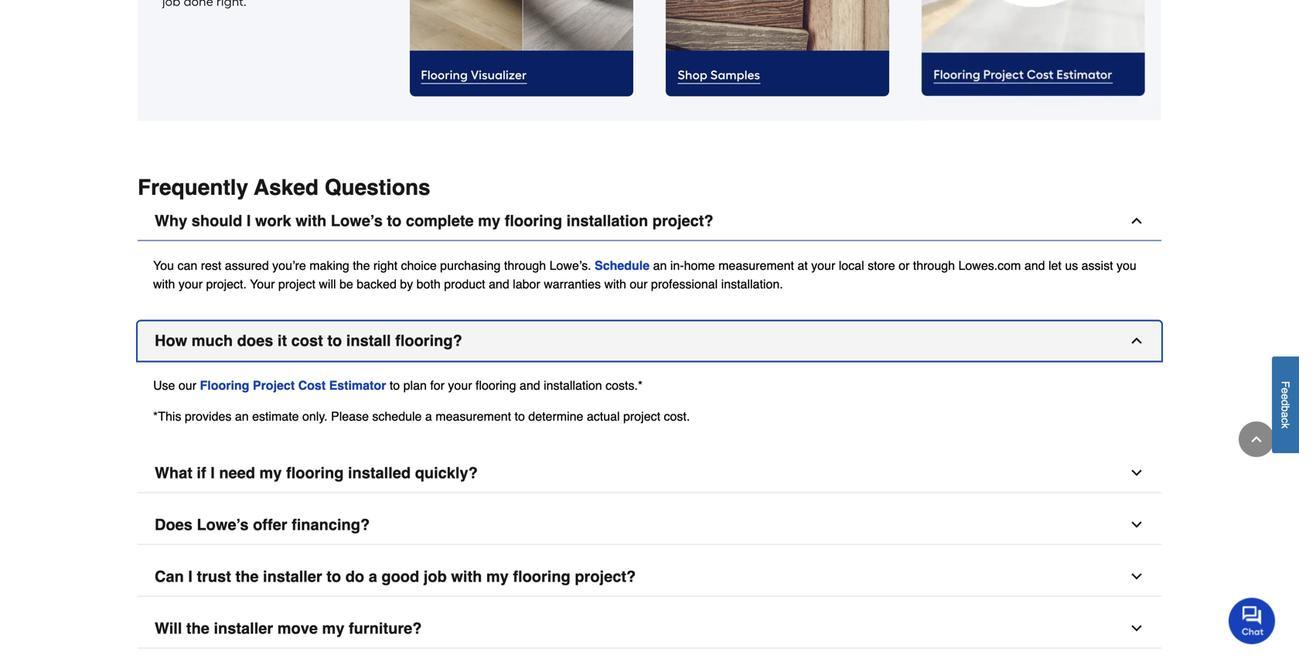 Task type: describe. For each thing, give the bounding box(es) containing it.
can
[[177, 258, 197, 273]]

only.
[[302, 409, 328, 423]]

you
[[153, 258, 174, 273]]

how much does it cost to install flooring?
[[155, 332, 462, 350]]

k
[[1280, 423, 1292, 429]]

to left plan on the left bottom of page
[[390, 378, 400, 392]]

questions
[[325, 175, 430, 200]]

to inside why should i work with lowe's to complete my flooring installation project? 'button'
[[387, 212, 402, 230]]

local
[[839, 258, 864, 273]]

chevron up image
[[1129, 333, 1145, 348]]

project? inside button
[[575, 568, 636, 585]]

my inside 'button'
[[478, 212, 500, 230]]

backed
[[357, 277, 397, 291]]

and for flooring
[[520, 378, 540, 392]]

1 e from the top
[[1280, 388, 1292, 394]]

frequently asked questions
[[138, 175, 430, 200]]

costs.*
[[606, 378, 643, 392]]

please
[[331, 409, 369, 423]]

i for if
[[211, 464, 215, 482]]

schedule
[[372, 409, 422, 423]]

2 vertical spatial your
[[448, 378, 472, 392]]

and for lowes.com
[[1025, 258, 1045, 273]]

assist
[[1082, 258, 1113, 273]]

good
[[382, 568, 419, 585]]

chevron down image for furniture?
[[1129, 621, 1145, 636]]

schedule
[[595, 258, 650, 273]]

scroll to top element
[[1239, 421, 1275, 457]]

provides
[[185, 409, 232, 423]]

financing?
[[292, 516, 370, 534]]

0 horizontal spatial the
[[186, 619, 210, 637]]

can i trust the installer to do a good job with my flooring project?
[[155, 568, 636, 585]]

0 vertical spatial installer
[[263, 568, 322, 585]]

1 vertical spatial measurement
[[436, 409, 511, 423]]

warranties
[[544, 277, 601, 291]]

flooring project cost estimator link
[[200, 378, 386, 392]]

actual
[[587, 409, 620, 423]]

a for project?
[[369, 568, 377, 585]]

a for cost.
[[425, 409, 432, 423]]

let
[[1049, 258, 1062, 273]]

complete
[[406, 212, 474, 230]]

i inside button
[[188, 568, 192, 585]]

my right move
[[322, 619, 345, 637]]

flooring inside 'button'
[[505, 212, 562, 230]]

0 horizontal spatial our
[[179, 378, 196, 392]]

quickly?
[[415, 464, 478, 482]]

with down you
[[153, 277, 175, 291]]

how much does it cost to install flooring? button
[[138, 321, 1162, 361]]

f e e d b a c k
[[1280, 381, 1292, 429]]

work
[[255, 212, 291, 230]]

both
[[417, 277, 441, 291]]

why should i work with lowe's to complete my flooring installation project? button
[[138, 201, 1162, 241]]

chevron down image for flooring
[[1129, 465, 1145, 481]]

determine
[[528, 409, 583, 423]]

does
[[237, 332, 273, 350]]

project inside 'an in-home measurement at your local store or through lowes.com and let us assist you with your project. your project will be backed by both product and labor warranties with our professional installation.'
[[278, 277, 315, 291]]

chevron down image inside 'does lowe's offer financing?' button
[[1129, 517, 1145, 532]]

plan
[[403, 378, 427, 392]]

flooring?
[[395, 332, 462, 350]]

1 vertical spatial installation
[[544, 378, 602, 392]]

estimator
[[329, 378, 386, 392]]

offer
[[253, 516, 287, 534]]

you
[[1117, 258, 1137, 273]]

can i trust the installer to do a good job with my flooring project? button
[[138, 557, 1162, 597]]

an inside 'an in-home measurement at your local store or through lowes.com and let us assist you with your project. your project will be backed by both product and labor warranties with our professional installation.'
[[653, 258, 667, 273]]

or
[[899, 258, 910, 273]]

to inside the 'how much does it cost to install flooring?' button
[[327, 332, 342, 350]]

shop samples. image
[[650, 0, 906, 121]]

what if i need my flooring installed quickly? button
[[138, 454, 1162, 493]]

why
[[155, 212, 187, 230]]

flooring inside button
[[513, 568, 571, 585]]

you're
[[272, 258, 306, 273]]

if
[[197, 464, 206, 482]]

cost.
[[664, 409, 690, 423]]

need
[[219, 464, 255, 482]]

should
[[192, 212, 242, 230]]

0 vertical spatial the
[[353, 258, 370, 273]]

a inside f e e d b a c k button
[[1280, 412, 1292, 418]]

will the installer move my furniture?
[[155, 619, 422, 637]]

do
[[345, 568, 364, 585]]

estimate
[[252, 409, 299, 423]]

flooring project cost estimator. image
[[906, 0, 1162, 121]]

use our flooring project cost estimator to plan for your flooring and installation costs.*
[[153, 378, 643, 392]]

you can rest assured you're making the right choice purchasing through lowe's. schedule
[[153, 258, 650, 273]]

does lowe's offer financing? button
[[138, 505, 1162, 545]]

it
[[278, 332, 287, 350]]

*this
[[153, 409, 181, 423]]

lowe's inside why should i work with lowe's to complete my flooring installation project? 'button'
[[331, 212, 383, 230]]

0 horizontal spatial an
[[235, 409, 249, 423]]

b
[[1280, 406, 1292, 412]]

home
[[684, 258, 715, 273]]

d
[[1280, 400, 1292, 406]]



Task type: locate. For each thing, give the bounding box(es) containing it.
the right trust at left bottom
[[235, 568, 259, 585]]

1 vertical spatial lowe's
[[197, 516, 249, 534]]

chevron up image
[[1129, 213, 1145, 229], [1249, 432, 1264, 447]]

3 chevron down image from the top
[[1129, 621, 1145, 636]]

1 horizontal spatial a
[[425, 409, 432, 423]]

2 vertical spatial i
[[188, 568, 192, 585]]

what
[[155, 464, 192, 482]]

1 horizontal spatial i
[[211, 464, 215, 482]]

professional
[[651, 277, 718, 291]]

2 horizontal spatial i
[[247, 212, 251, 230]]

chevron down image
[[1129, 569, 1145, 584]]

1 horizontal spatial an
[[653, 258, 667, 273]]

with
[[296, 212, 327, 230], [153, 277, 175, 291], [604, 277, 626, 291], [451, 568, 482, 585]]

0 vertical spatial project
[[278, 277, 315, 291]]

our down schedule
[[630, 277, 648, 291]]

will the installer move my furniture? button
[[138, 609, 1162, 648]]

flooring visualizer. image
[[394, 0, 650, 121]]

flooring
[[505, 212, 562, 230], [476, 378, 516, 392], [286, 464, 344, 482], [513, 568, 571, 585]]

i right if
[[211, 464, 215, 482]]

to inside can i trust the installer to do a good job with my flooring project? button
[[327, 568, 341, 585]]

and up determine
[[520, 378, 540, 392]]

i inside button
[[211, 464, 215, 482]]

how
[[155, 332, 187, 350]]

i for should
[[247, 212, 251, 230]]

your right the for
[[448, 378, 472, 392]]

your
[[250, 277, 275, 291]]

with right job
[[451, 568, 482, 585]]

2 horizontal spatial a
[[1280, 412, 1292, 418]]

making
[[310, 258, 349, 273]]

chevron up image inside scroll to top element
[[1249, 432, 1264, 447]]

2 horizontal spatial and
[[1025, 258, 1045, 273]]

us
[[1065, 258, 1078, 273]]

0 horizontal spatial lowe's
[[197, 516, 249, 534]]

2 horizontal spatial your
[[811, 258, 835, 273]]

installer
[[263, 568, 322, 585], [214, 619, 273, 637]]

measurement up "installation."
[[719, 258, 794, 273]]

0 vertical spatial an
[[653, 258, 667, 273]]

1 chevron down image from the top
[[1129, 465, 1145, 481]]

installer left move
[[214, 619, 273, 637]]

frequently
[[138, 175, 248, 200]]

our inside 'an in-home measurement at your local store or through lowes.com and let us assist you with your project. your project will be backed by both product and labor warranties with our professional installation.'
[[630, 277, 648, 291]]

be
[[340, 277, 353, 291]]

1 horizontal spatial project
[[623, 409, 661, 423]]

0 horizontal spatial through
[[504, 258, 546, 273]]

an
[[653, 258, 667, 273], [235, 409, 249, 423]]

assured
[[225, 258, 269, 273]]

2 vertical spatial chevron down image
[[1129, 621, 1145, 636]]

i right can
[[188, 568, 192, 585]]

e up b
[[1280, 394, 1292, 400]]

2 vertical spatial the
[[186, 619, 210, 637]]

install
[[346, 332, 391, 350]]

1 through from the left
[[504, 258, 546, 273]]

and
[[1025, 258, 1045, 273], [489, 277, 509, 291], [520, 378, 540, 392]]

project? inside 'button'
[[653, 212, 714, 230]]

installation up schedule
[[567, 212, 648, 230]]

installation.
[[721, 277, 783, 291]]

flooring inside button
[[286, 464, 344, 482]]

project down you're
[[278, 277, 315, 291]]

our right use
[[179, 378, 196, 392]]

what if i need my flooring installed quickly?
[[155, 464, 478, 482]]

0 horizontal spatial chevron up image
[[1129, 213, 1145, 229]]

choice
[[401, 258, 437, 273]]

does
[[155, 516, 192, 534]]

to left determine
[[515, 409, 525, 423]]

right
[[373, 258, 398, 273]]

store
[[868, 258, 895, 273]]

your right "at"
[[811, 258, 835, 273]]

0 horizontal spatial project?
[[575, 568, 636, 585]]

1 vertical spatial an
[[235, 409, 249, 423]]

furniture?
[[349, 619, 422, 637]]

trust
[[197, 568, 231, 585]]

through inside 'an in-home measurement at your local store or through lowes.com and let us assist you with your project. your project will be backed by both product and labor warranties with our professional installation.'
[[913, 258, 955, 273]]

1 vertical spatial your
[[179, 277, 203, 291]]

with inside button
[[451, 568, 482, 585]]

0 vertical spatial i
[[247, 212, 251, 230]]

use
[[153, 378, 175, 392]]

to
[[387, 212, 402, 230], [327, 332, 342, 350], [390, 378, 400, 392], [515, 409, 525, 423], [327, 568, 341, 585]]

rest
[[201, 258, 221, 273]]

installer up will the installer move my furniture?
[[263, 568, 322, 585]]

f
[[1280, 381, 1292, 388]]

i inside 'button'
[[247, 212, 251, 230]]

a up k
[[1280, 412, 1292, 418]]

for
[[430, 378, 445, 392]]

1 vertical spatial our
[[179, 378, 196, 392]]

why should i work with lowe's to complete my flooring installation project?
[[155, 212, 714, 230]]

to left do
[[327, 568, 341, 585]]

2 e from the top
[[1280, 394, 1292, 400]]

1 vertical spatial project
[[623, 409, 661, 423]]

in-
[[670, 258, 684, 273]]

measurement down the for
[[436, 409, 511, 423]]

1 horizontal spatial your
[[448, 378, 472, 392]]

move
[[277, 619, 318, 637]]

project? up in-
[[653, 212, 714, 230]]

can
[[155, 568, 184, 585]]

at
[[798, 258, 808, 273]]

chevron up image inside why should i work with lowe's to complete my flooring installation project? 'button'
[[1129, 213, 1145, 229]]

purchasing
[[440, 258, 501, 273]]

lowe's inside 'does lowe's offer financing?' button
[[197, 516, 249, 534]]

does lowe's offer financing?
[[155, 516, 370, 534]]

0 vertical spatial lowe's
[[331, 212, 383, 230]]

asked
[[254, 175, 319, 200]]

1 horizontal spatial chevron up image
[[1249, 432, 1264, 447]]

a
[[425, 409, 432, 423], [1280, 412, 1292, 418], [369, 568, 377, 585]]

1 vertical spatial the
[[235, 568, 259, 585]]

the up be
[[353, 258, 370, 273]]

and left let
[[1025, 258, 1045, 273]]

0 horizontal spatial your
[[179, 277, 203, 291]]

cost
[[298, 378, 326, 392]]

0 vertical spatial measurement
[[719, 258, 794, 273]]

with down schedule link
[[604, 277, 626, 291]]

0 horizontal spatial project
[[278, 277, 315, 291]]

2 chevron down image from the top
[[1129, 517, 1145, 532]]

project
[[278, 277, 315, 291], [623, 409, 661, 423]]

my right job
[[486, 568, 509, 585]]

installation inside why should i work with lowe's to complete my flooring installation project? 'button'
[[567, 212, 648, 230]]

1 horizontal spatial and
[[520, 378, 540, 392]]

measurement
[[719, 258, 794, 273], [436, 409, 511, 423]]

chevron down image inside will the installer move my furniture? button
[[1129, 621, 1145, 636]]

c
[[1280, 418, 1292, 423]]

0 horizontal spatial i
[[188, 568, 192, 585]]

a inside can i trust the installer to do a good job with my flooring project? button
[[369, 568, 377, 585]]

installed
[[348, 464, 411, 482]]

project
[[253, 378, 295, 392]]

project.
[[206, 277, 247, 291]]

chevron down image
[[1129, 465, 1145, 481], [1129, 517, 1145, 532], [1129, 621, 1145, 636]]

designing your space made easy. find everything you need to get the job done right. image
[[138, 0, 394, 121]]

measurement inside 'an in-home measurement at your local store or through lowes.com and let us assist you with your project. your project will be backed by both product and labor warranties with our professional installation.'
[[719, 258, 794, 273]]

an in-home measurement at your local store or through lowes.com and let us assist you with your project. your project will be backed by both product and labor warranties with our professional installation.
[[153, 258, 1137, 291]]

schedule link
[[595, 258, 650, 273]]

by
[[400, 277, 413, 291]]

1 vertical spatial chevron up image
[[1249, 432, 1264, 447]]

my right need at the bottom left of the page
[[260, 464, 282, 482]]

project left the cost.
[[623, 409, 661, 423]]

to down questions
[[387, 212, 402, 230]]

your
[[811, 258, 835, 273], [179, 277, 203, 291], [448, 378, 472, 392]]

project? down 'does lowe's offer financing?' button on the bottom of page
[[575, 568, 636, 585]]

1 horizontal spatial lowe's
[[331, 212, 383, 230]]

1 vertical spatial and
[[489, 277, 509, 291]]

1 horizontal spatial project?
[[653, 212, 714, 230]]

e
[[1280, 388, 1292, 394], [1280, 394, 1292, 400]]

2 vertical spatial and
[[520, 378, 540, 392]]

will
[[319, 277, 336, 291]]

0 vertical spatial chevron up image
[[1129, 213, 1145, 229]]

i left work
[[247, 212, 251, 230]]

1 vertical spatial chevron down image
[[1129, 517, 1145, 532]]

0 vertical spatial project?
[[653, 212, 714, 230]]

flooring
[[200, 378, 249, 392]]

1 vertical spatial installer
[[214, 619, 273, 637]]

chevron down image inside what if i need my flooring installed quickly? button
[[1129, 465, 1145, 481]]

product
[[444, 277, 485, 291]]

1 vertical spatial project?
[[575, 568, 636, 585]]

1 vertical spatial i
[[211, 464, 215, 482]]

0 vertical spatial our
[[630, 277, 648, 291]]

1 horizontal spatial measurement
[[719, 258, 794, 273]]

and left labor
[[489, 277, 509, 291]]

a right schedule
[[425, 409, 432, 423]]

0 vertical spatial and
[[1025, 258, 1045, 273]]

a right do
[[369, 568, 377, 585]]

1 horizontal spatial through
[[913, 258, 955, 273]]

much
[[192, 332, 233, 350]]

lowes.com
[[959, 258, 1021, 273]]

to right cost
[[327, 332, 342, 350]]

chat invite button image
[[1229, 597, 1276, 644]]

installation up determine
[[544, 378, 602, 392]]

through
[[504, 258, 546, 273], [913, 258, 955, 273]]

cost
[[291, 332, 323, 350]]

0 vertical spatial chevron down image
[[1129, 465, 1145, 481]]

job
[[424, 568, 447, 585]]

lowe's left offer
[[197, 516, 249, 534]]

the right will
[[186, 619, 210, 637]]

2 through from the left
[[913, 258, 955, 273]]

0 horizontal spatial and
[[489, 277, 509, 291]]

0 horizontal spatial a
[[369, 568, 377, 585]]

my up purchasing
[[478, 212, 500, 230]]

our
[[630, 277, 648, 291], [179, 378, 196, 392]]

labor
[[513, 277, 540, 291]]

with right work
[[296, 212, 327, 230]]

1 horizontal spatial the
[[235, 568, 259, 585]]

lowe's
[[331, 212, 383, 230], [197, 516, 249, 534]]

f e e d b a c k button
[[1272, 357, 1299, 453]]

with inside 'button'
[[296, 212, 327, 230]]

through up labor
[[504, 258, 546, 273]]

2 horizontal spatial the
[[353, 258, 370, 273]]

lowe's down questions
[[331, 212, 383, 230]]

0 vertical spatial installation
[[567, 212, 648, 230]]

an left the estimate on the left bottom of page
[[235, 409, 249, 423]]

through right or
[[913, 258, 955, 273]]

your down the can
[[179, 277, 203, 291]]

0 vertical spatial your
[[811, 258, 835, 273]]

an left in-
[[653, 258, 667, 273]]

1 horizontal spatial our
[[630, 277, 648, 291]]

lowe's.
[[550, 258, 591, 273]]

0 horizontal spatial measurement
[[436, 409, 511, 423]]

will
[[155, 619, 182, 637]]

the
[[353, 258, 370, 273], [235, 568, 259, 585], [186, 619, 210, 637]]

my inside button
[[260, 464, 282, 482]]

e up d
[[1280, 388, 1292, 394]]



Task type: vqa. For each thing, say whether or not it's contained in the screenshot.
product
yes



